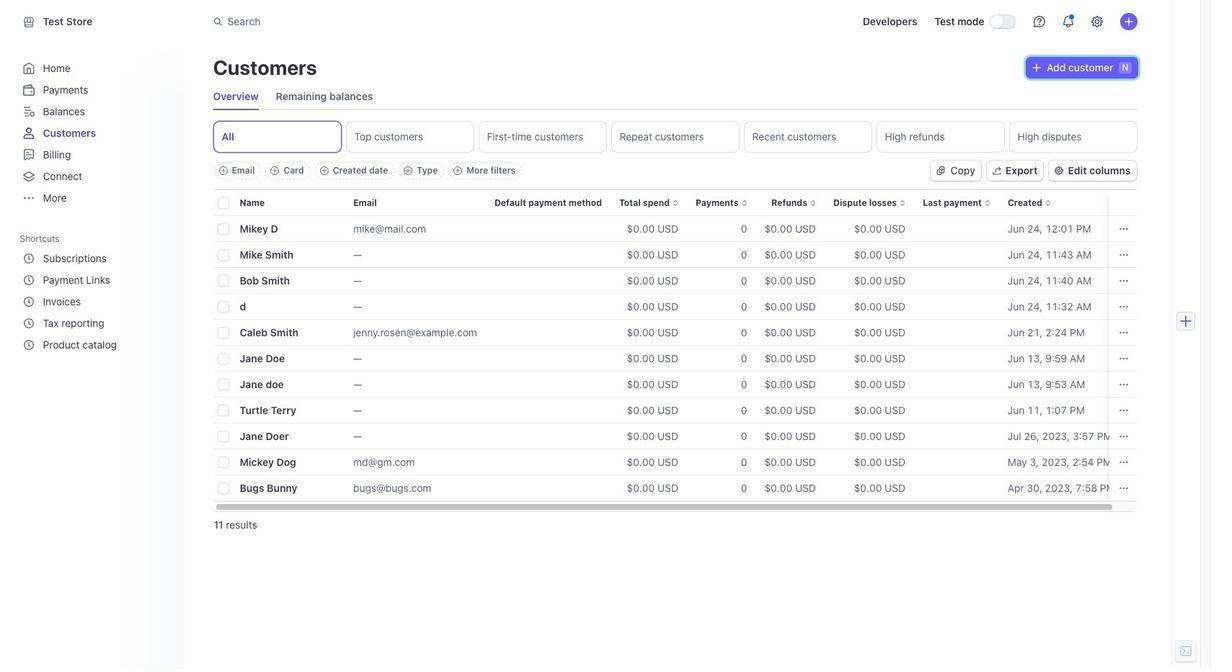Task type: vqa. For each thing, say whether or not it's contained in the screenshot.
Tax
no



Task type: describe. For each thing, give the bounding box(es) containing it.
0 vertical spatial tab list
[[213, 84, 373, 110]]

1 horizontal spatial svg image
[[1032, 63, 1041, 72]]

help image
[[1033, 16, 1045, 27]]

4 select item checkbox from the top
[[218, 458, 228, 468]]

Test mode checkbox
[[990, 15, 1015, 28]]

add email image
[[219, 167, 227, 175]]

add created date image
[[320, 167, 328, 175]]

manage shortcuts image
[[158, 234, 167, 243]]

3 select item checkbox from the top
[[218, 302, 228, 312]]

settings image
[[1091, 16, 1103, 27]]

7 select item checkbox from the top
[[218, 484, 228, 494]]

2 select item checkbox from the top
[[218, 354, 228, 364]]

5 select item checkbox from the top
[[218, 380, 228, 390]]

notifications image
[[1062, 16, 1074, 27]]

1 select item checkbox from the top
[[218, 276, 228, 286]]

add more filters image
[[454, 167, 462, 175]]

2 select item checkbox from the top
[[218, 250, 228, 260]]



Task type: locate. For each thing, give the bounding box(es) containing it.
0 vertical spatial svg image
[[1032, 63, 1041, 72]]

Select item checkbox
[[218, 224, 228, 234], [218, 250, 228, 260], [218, 302, 228, 312], [218, 328, 228, 338], [218, 380, 228, 390], [218, 432, 228, 442], [218, 484, 228, 494]]

svg image
[[1032, 63, 1041, 72], [936, 167, 945, 175]]

1 select item checkbox from the top
[[218, 224, 228, 234]]

4 select item checkbox from the top
[[218, 328, 228, 338]]

1 vertical spatial tab list
[[211, 119, 1139, 155]]

1 vertical spatial svg image
[[936, 167, 945, 175]]

shortcuts element
[[20, 229, 173, 356], [20, 248, 170, 356]]

add type image
[[404, 167, 413, 175]]

core navigation links element
[[20, 58, 170, 209]]

toolbar
[[214, 162, 522, 180]]

1 shortcuts element from the top
[[20, 229, 173, 356]]

Select All checkbox
[[218, 198, 228, 208]]

3 select item checkbox from the top
[[218, 406, 228, 416]]

Search text field
[[204, 8, 611, 35]]

Select item checkbox
[[218, 276, 228, 286], [218, 354, 228, 364], [218, 406, 228, 416], [218, 458, 228, 468]]

6 select item checkbox from the top
[[218, 432, 228, 442]]

2 shortcuts element from the top
[[20, 248, 170, 356]]

None search field
[[204, 8, 611, 35]]

tab list
[[213, 84, 373, 110], [211, 119, 1139, 155]]

0 horizontal spatial svg image
[[936, 167, 945, 175]]

add card image
[[271, 167, 279, 175]]



